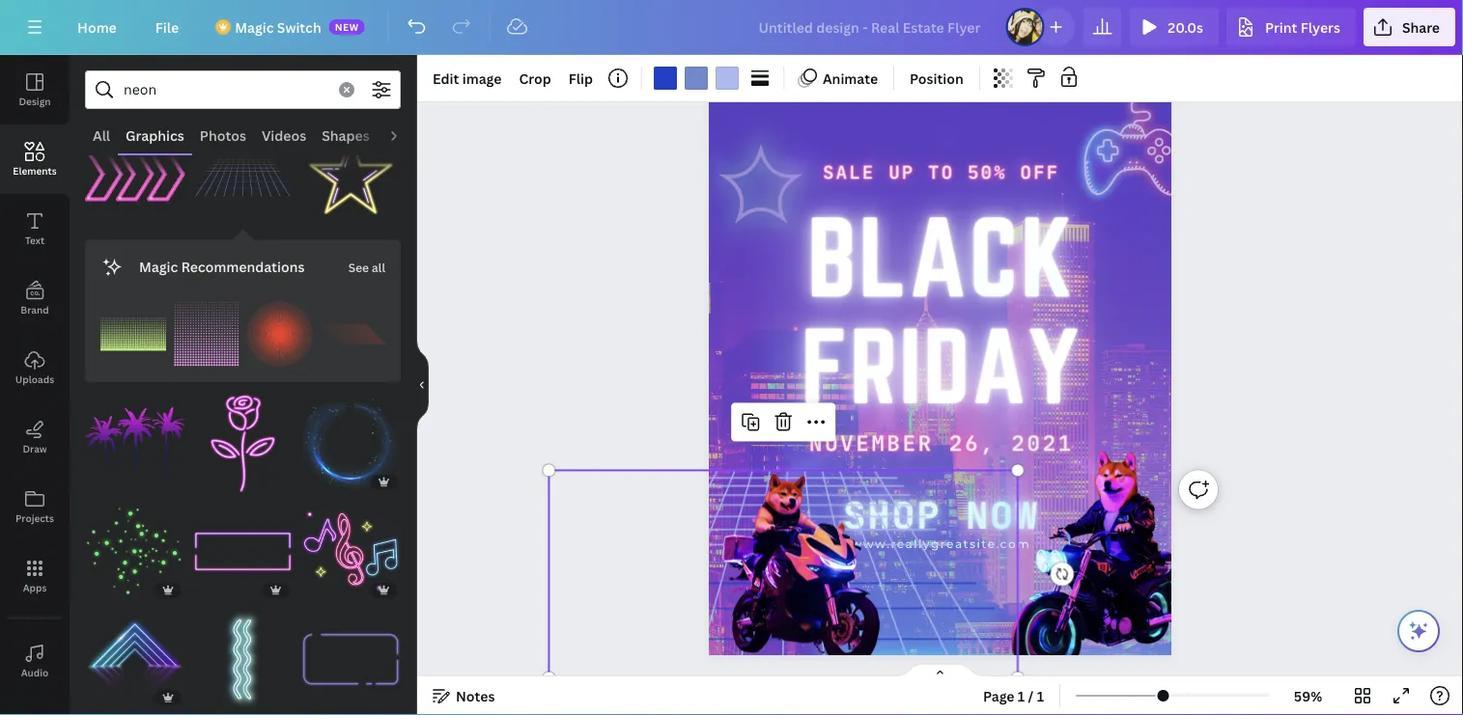 Task type: locate. For each thing, give the bounding box(es) containing it.
crop
[[519, 69, 551, 87]]

main menu bar
[[0, 0, 1464, 55]]

0 vertical spatial magic
[[235, 18, 274, 36]]

59%
[[1295, 687, 1323, 706]]

audio button right shapes
[[378, 117, 432, 154]]

brand
[[21, 303, 49, 316]]

2 1 from the left
[[1037, 687, 1045, 706]]

magic left switch
[[235, 18, 274, 36]]

graphics
[[126, 126, 184, 144]]

audio right shapes button
[[385, 126, 424, 144]]

0 horizontal spatial magic
[[139, 258, 178, 276]]

projects
[[15, 512, 54, 525]]

20.0s
[[1168, 18, 1204, 36]]

projects button
[[0, 472, 70, 542]]

colorful spotlight image
[[709, 109, 1108, 716], [908, 117, 1307, 716]]

#aabbf2 image
[[716, 67, 739, 90], [716, 67, 739, 90]]

videos button
[[254, 117, 314, 154]]

show pages image
[[894, 664, 987, 679]]

magic up green geometric mesh neon tech pattern image
[[139, 258, 178, 276]]

1 right /
[[1037, 687, 1045, 706]]

0 horizontal spatial audio
[[21, 667, 49, 680]]

magic recommendations
[[139, 258, 305, 276]]

red slanted lines neon tech pattern image
[[320, 302, 386, 367]]

59% button
[[1277, 681, 1340, 712]]

#6d88cc image
[[685, 67, 708, 90]]

animate
[[823, 69, 878, 87]]

0 vertical spatial audio
[[385, 126, 424, 144]]

red circle neon tech pattern image
[[247, 302, 312, 367]]

share
[[1403, 18, 1441, 36]]

1 1 from the left
[[1018, 687, 1025, 706]]

elements button
[[0, 125, 70, 194]]

#1a3ecd image
[[654, 67, 677, 90], [654, 67, 677, 90]]

animate button
[[792, 63, 886, 94]]

cyberpunk palm trees image
[[85, 394, 185, 494]]

new
[[335, 20, 359, 33]]

1
[[1018, 687, 1025, 706], [1037, 687, 1045, 706]]

hide image
[[416, 339, 429, 432]]

flip button
[[561, 63, 601, 94]]

group
[[85, 124, 185, 224], [193, 124, 293, 224], [301, 124, 401, 224], [174, 290, 239, 367], [247, 290, 312, 367], [100, 302, 166, 367], [320, 302, 386, 367], [85, 383, 185, 494], [193, 383, 293, 494], [301, 383, 401, 494], [301, 491, 401, 602], [85, 502, 185, 602], [193, 502, 293, 602], [85, 598, 185, 710], [193, 598, 293, 710], [301, 598, 401, 710]]

shop now
[[844, 493, 1040, 538]]

edit
[[433, 69, 459, 87]]

videos image
[[0, 697, 70, 716]]

photos
[[200, 126, 246, 144]]

all
[[372, 260, 386, 276]]

home link
[[62, 8, 132, 46]]

november 26, 2021
[[810, 430, 1074, 457]]

edit image button
[[425, 63, 510, 94]]

draw
[[23, 443, 47, 456]]

magic inside main 'menu bar'
[[235, 18, 274, 36]]

sale
[[823, 161, 876, 184]]

1 horizontal spatial audio
[[385, 126, 424, 144]]

audio button down apps on the bottom of the page
[[0, 627, 70, 697]]

print flyers button
[[1227, 8, 1356, 46]]

see all button
[[347, 248, 387, 286]]

all
[[93, 126, 110, 144]]

1 vertical spatial audio button
[[0, 627, 70, 697]]

home
[[77, 18, 117, 36]]

neon pink rose png valentine's day image
[[193, 394, 293, 494]]

audio
[[385, 126, 424, 144], [21, 667, 49, 680]]

1 horizontal spatial audio button
[[378, 117, 432, 154]]

audio up videos image
[[21, 667, 49, 680]]

flyers
[[1301, 18, 1341, 36]]

1 left /
[[1018, 687, 1025, 706]]

2021
[[1012, 430, 1074, 457]]

photos button
[[192, 117, 254, 154]]

crop button
[[512, 63, 559, 94]]

notes button
[[425, 681, 503, 712]]

now
[[966, 493, 1040, 538]]

1 horizontal spatial magic
[[235, 18, 274, 36]]

sale up to 50% off
[[823, 161, 1060, 184]]

magic switch
[[235, 18, 321, 36]]

1 horizontal spatial 1
[[1037, 687, 1045, 706]]

1 vertical spatial magic
[[139, 258, 178, 276]]

position
[[910, 69, 964, 87]]

print
[[1266, 18, 1298, 36]]

blue grid neon tech pattern image
[[193, 124, 293, 224]]

pink diamond neon tech pattern image
[[174, 302, 239, 367]]

color group
[[650, 63, 743, 94]]

audio button
[[378, 117, 432, 154], [0, 627, 70, 697]]

off
[[1021, 161, 1060, 184]]

Design title text field
[[744, 8, 998, 46]]

edit image
[[433, 69, 502, 87]]

magic
[[235, 18, 274, 36], [139, 258, 178, 276]]

canva assistant image
[[1408, 620, 1431, 643]]

shapes button
[[314, 117, 378, 154]]

0 horizontal spatial 1
[[1018, 687, 1025, 706]]

1 vertical spatial audio
[[21, 667, 49, 680]]

share button
[[1364, 8, 1456, 46]]



Task type: describe. For each thing, give the bounding box(es) containing it.
design button
[[0, 55, 70, 125]]

0 horizontal spatial audio button
[[0, 627, 70, 697]]

all button
[[85, 117, 118, 154]]

26,
[[950, 430, 996, 457]]

Search elements search field
[[124, 71, 328, 108]]

neon music icon image
[[301, 502, 401, 602]]

videos
[[262, 126, 306, 144]]

elements
[[13, 164, 57, 177]]

up
[[889, 161, 915, 184]]

green geometric mesh neon tech pattern image
[[100, 302, 166, 367]]

flip
[[569, 69, 593, 87]]

glowing neon circle image
[[301, 394, 401, 494]]

recommendations
[[181, 258, 305, 276]]

uploads
[[15, 373, 54, 386]]

page 1 / 1
[[984, 687, 1045, 706]]

neon line design image
[[193, 610, 293, 710]]

black
[[807, 198, 1076, 317]]

design
[[19, 95, 51, 108]]

position button
[[902, 63, 972, 94]]

graphics button
[[118, 117, 192, 154]]

switch
[[277, 18, 321, 36]]

neon light image
[[85, 610, 185, 710]]

print flyers
[[1266, 18, 1341, 36]]

neon frame image
[[193, 502, 293, 602]]

线框线条 image
[[301, 610, 401, 710]]

to
[[928, 161, 955, 184]]

text button
[[0, 194, 70, 264]]

image
[[463, 69, 502, 87]]

shop
[[844, 493, 942, 538]]

20.0s button
[[1130, 8, 1219, 46]]

magic for magic recommendations
[[139, 258, 178, 276]]

audio inside 'side panel' 'tab list'
[[21, 667, 49, 680]]

0 vertical spatial audio button
[[378, 117, 432, 154]]

50%
[[968, 161, 1008, 184]]

/
[[1029, 687, 1034, 706]]

see
[[349, 260, 369, 276]]

file
[[155, 18, 179, 36]]

apps button
[[0, 542, 70, 612]]

see all
[[349, 260, 386, 276]]

file button
[[140, 8, 194, 46]]

uploads button
[[0, 333, 70, 403]]

text
[[25, 234, 45, 247]]

november
[[810, 430, 934, 457]]

glowing dots - neon green image
[[85, 502, 185, 602]]

arabic dynamic neon star image
[[301, 124, 401, 224]]

brand button
[[0, 264, 70, 333]]

apps
[[23, 582, 47, 595]]

notes
[[456, 687, 495, 706]]

magic for magic switch
[[235, 18, 274, 36]]

side panel tab list
[[0, 55, 70, 716]]

#6d88cc image
[[685, 67, 708, 90]]

draw button
[[0, 403, 70, 472]]

www.reallygreatsite.com
[[852, 537, 1031, 551]]

friday
[[802, 310, 1081, 422]]

page
[[984, 687, 1015, 706]]

shapes
[[322, 126, 370, 144]]



Task type: vqa. For each thing, say whether or not it's contained in the screenshot.
See
yes



